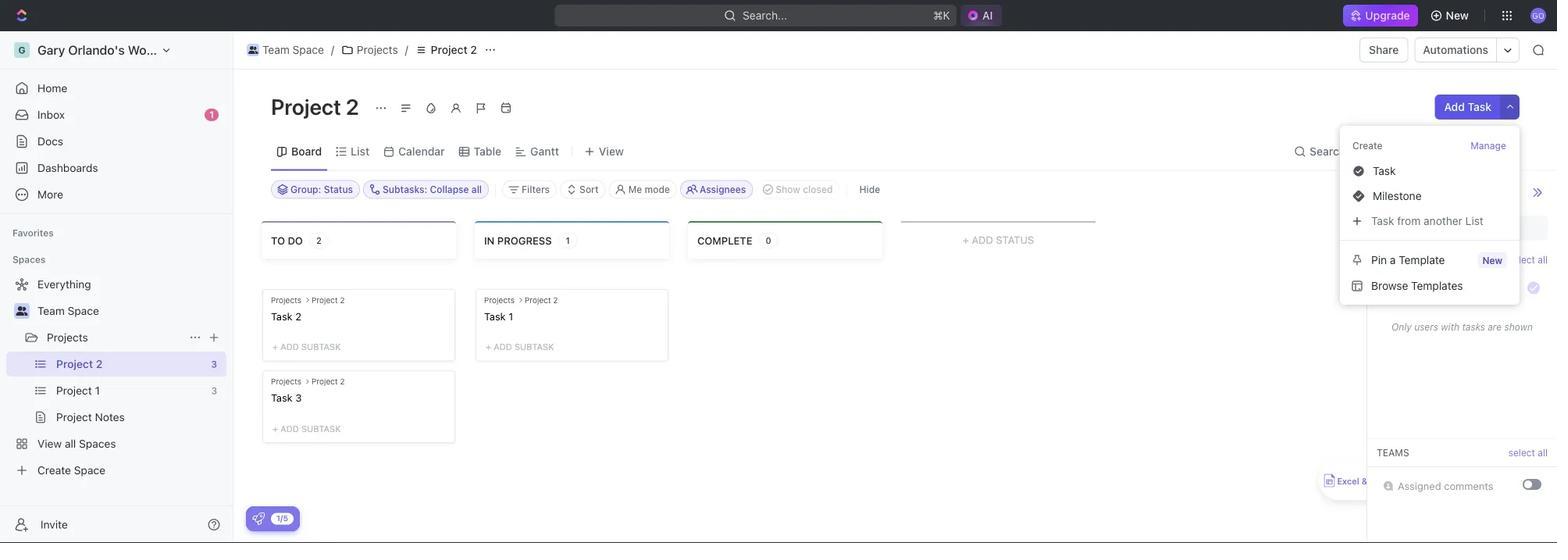Task type: locate. For each thing, give the bounding box(es) containing it.
complete
[[698, 234, 753, 246]]

0 horizontal spatial team space link
[[38, 298, 223, 323]]

tasks down unassigned
[[1418, 290, 1438, 299]]

tree
[[6, 272, 227, 483]]

+ add subtask for 3
[[273, 423, 341, 433]]

1 vertical spatial new
[[1483, 255, 1503, 266]]

project 2 link
[[411, 41, 481, 59]]

new
[[1447, 9, 1470, 22], [1483, 255, 1503, 266]]

task 2
[[271, 310, 302, 322]]

0 horizontal spatial team
[[38, 304, 65, 317]]

projects for task 3
[[271, 377, 302, 386]]

team inside tree
[[38, 304, 65, 317]]

project 2 for task 1
[[525, 295, 558, 304]]

to do
[[271, 234, 303, 246]]

team space
[[263, 43, 324, 56], [38, 304, 99, 317]]

0 horizontal spatial tasks
[[1418, 290, 1438, 299]]

pin
[[1372, 254, 1388, 266]]

1 vertical spatial projects link
[[47, 325, 183, 350]]

team space right user group icon
[[263, 43, 324, 56]]

1 horizontal spatial tasks
[[1463, 322, 1486, 332]]

subtask
[[302, 342, 341, 352], [515, 342, 554, 352], [302, 423, 341, 433]]

search button
[[1290, 141, 1351, 163]]

+
[[963, 234, 970, 245], [273, 342, 278, 352], [486, 342, 491, 352], [273, 423, 278, 433]]

3 for unassigned 3 tasks
[[1411, 290, 1416, 299]]

0 horizontal spatial new
[[1447, 9, 1470, 22]]

assignees inside "button"
[[700, 184, 746, 195]]

0 horizontal spatial hide
[[860, 184, 881, 195]]

assignees up from
[[1377, 186, 1434, 199]]

0 vertical spatial all
[[1539, 254, 1549, 265]]

select all
[[1509, 254, 1549, 265], [1509, 447, 1549, 458]]

milestone button
[[1347, 184, 1514, 209]]

add down task 3
[[281, 423, 299, 433]]

1 horizontal spatial projects link
[[337, 41, 402, 59]]

select
[[1509, 254, 1536, 265], [1509, 447, 1536, 458]]

2 all from the top
[[1539, 447, 1549, 458]]

0 vertical spatial 1
[[209, 109, 214, 120]]

add down "task 1"
[[494, 342, 512, 352]]

project 2
[[431, 43, 477, 56], [271, 93, 364, 119], [312, 295, 345, 304], [525, 295, 558, 304], [312, 377, 345, 386]]

1 vertical spatial 1
[[566, 235, 570, 245]]

team space link
[[243, 41, 328, 59], [38, 298, 223, 323]]

automations button
[[1416, 38, 1497, 62]]

2 select from the top
[[1509, 447, 1536, 458]]

inbox
[[38, 108, 65, 121]]

team space right user group image
[[38, 304, 99, 317]]

+ down task 3
[[273, 423, 278, 433]]

Search field
[[1377, 215, 1549, 240]]

1 vertical spatial select all
[[1509, 447, 1549, 458]]

1 horizontal spatial team
[[263, 43, 290, 56]]

1 vertical spatial team space
[[38, 304, 99, 317]]

0 vertical spatial space
[[293, 43, 324, 56]]

0 vertical spatial team space link
[[243, 41, 328, 59]]

add inside button
[[1445, 100, 1466, 113]]

hide
[[1373, 145, 1397, 158], [860, 184, 881, 195]]

hide inside dropdown button
[[1373, 145, 1397, 158]]

0 vertical spatial tasks
[[1418, 290, 1438, 299]]

projects
[[357, 43, 398, 56], [271, 295, 302, 304], [484, 295, 515, 304], [47, 331, 88, 344], [271, 377, 302, 386]]

team
[[263, 43, 290, 56], [38, 304, 65, 317]]

2 / from the left
[[405, 43, 408, 56]]

tree containing team space
[[6, 272, 227, 483]]

from
[[1398, 214, 1421, 227]]

2 horizontal spatial 1
[[566, 235, 570, 245]]

1 vertical spatial all
[[1539, 447, 1549, 458]]

+ for task 1
[[486, 342, 491, 352]]

task from another list button
[[1347, 209, 1514, 234]]

calendar
[[399, 145, 445, 158]]

add for 2
[[281, 342, 299, 352]]

hide inside button
[[860, 184, 881, 195]]

space right user group image
[[68, 304, 99, 317]]

1
[[209, 109, 214, 120], [566, 235, 570, 245], [509, 310, 513, 322]]

new down search field
[[1483, 255, 1503, 266]]

task
[[1469, 100, 1492, 113], [1374, 164, 1397, 177], [1372, 214, 1395, 227], [271, 310, 293, 322], [484, 310, 506, 322], [271, 392, 293, 403]]

team space inside tree
[[38, 304, 99, 317]]

project for task 2
[[312, 295, 338, 304]]

0 horizontal spatial assignees
[[700, 184, 746, 195]]

list link
[[348, 141, 370, 163]]

hide button
[[1354, 141, 1402, 163]]

add
[[1445, 100, 1466, 113], [972, 234, 994, 245], [281, 342, 299, 352], [494, 342, 512, 352], [281, 423, 299, 433]]

0 vertical spatial select all
[[1509, 254, 1549, 265]]

1 horizontal spatial 3
[[1411, 290, 1416, 299]]

+ for task 3
[[273, 423, 278, 433]]

add for 3
[[281, 423, 299, 433]]

docs
[[38, 135, 63, 148]]

0 horizontal spatial 3
[[296, 392, 302, 403]]

another
[[1424, 214, 1463, 227]]

list right another
[[1466, 214, 1484, 227]]

+ add subtask down task 3
[[273, 423, 341, 433]]

0
[[766, 235, 772, 245]]

gantt
[[531, 145, 559, 158]]

1 vertical spatial list
[[1466, 214, 1484, 227]]

1 vertical spatial select
[[1509, 447, 1536, 458]]

1 horizontal spatial new
[[1483, 255, 1503, 266]]

task for task
[[1374, 164, 1397, 177]]

3 inside the unassigned 3 tasks
[[1411, 290, 1416, 299]]

project 2 for task 3
[[312, 377, 345, 386]]

team right user group icon
[[263, 43, 290, 56]]

automations
[[1424, 43, 1489, 56]]

0 horizontal spatial team space
[[38, 304, 99, 317]]

+ add subtask down task 2
[[273, 342, 341, 352]]

upgrade link
[[1344, 5, 1419, 27]]

task inside dropdown button
[[1372, 214, 1395, 227]]

0 vertical spatial team
[[263, 43, 290, 56]]

add down task 2
[[281, 342, 299, 352]]

in
[[484, 234, 495, 246]]

tasks
[[1418, 290, 1438, 299], [1463, 322, 1486, 332]]

project
[[431, 43, 468, 56], [271, 93, 341, 119], [312, 295, 338, 304], [525, 295, 551, 304], [312, 377, 338, 386]]

1 select from the top
[[1509, 254, 1536, 265]]

are
[[1489, 322, 1503, 332]]

share
[[1370, 43, 1400, 56]]

only users with tasks are shown
[[1392, 322, 1534, 332]]

/
[[331, 43, 334, 56], [405, 43, 408, 56]]

task 1
[[484, 310, 513, 322]]

0 vertical spatial new
[[1447, 9, 1470, 22]]

+ down task 2
[[273, 342, 278, 352]]

0 horizontal spatial space
[[68, 304, 99, 317]]

0 horizontal spatial 1
[[209, 109, 214, 120]]

1 select all from the top
[[1509, 254, 1549, 265]]

space
[[293, 43, 324, 56], [68, 304, 99, 317]]

calendar link
[[395, 141, 445, 163]]

1 vertical spatial team space link
[[38, 298, 223, 323]]

1 horizontal spatial 1
[[509, 310, 513, 322]]

1 all from the top
[[1539, 254, 1549, 265]]

team space link inside 'sidebar' navigation
[[38, 298, 223, 323]]

browse
[[1372, 279, 1409, 292]]

projects link
[[337, 41, 402, 59], [47, 325, 183, 350]]

unassigned
[[1411, 278, 1467, 289]]

0 vertical spatial projects link
[[337, 41, 402, 59]]

tasks left the are
[[1463, 322, 1486, 332]]

1 vertical spatial 3
[[296, 392, 302, 403]]

new up the automations
[[1447, 9, 1470, 22]]

assignees
[[700, 184, 746, 195], [1377, 186, 1434, 199]]

list
[[351, 145, 370, 158], [1466, 214, 1484, 227]]

all
[[1539, 254, 1549, 265], [1539, 447, 1549, 458]]

1 horizontal spatial team space
[[263, 43, 324, 56]]

1 horizontal spatial /
[[405, 43, 408, 56]]

1 horizontal spatial assignees
[[1377, 186, 1434, 199]]

add up customize
[[1445, 100, 1466, 113]]

space inside 'sidebar' navigation
[[68, 304, 99, 317]]

new inside button
[[1447, 9, 1470, 22]]

team right user group image
[[38, 304, 65, 317]]

only
[[1392, 322, 1412, 332]]

+ down "task 1"
[[486, 342, 491, 352]]

shown
[[1505, 322, 1534, 332]]

favorites
[[13, 227, 54, 238]]

1 vertical spatial tasks
[[1463, 322, 1486, 332]]

1 horizontal spatial list
[[1466, 214, 1484, 227]]

1 vertical spatial team
[[38, 304, 65, 317]]

onboarding checklist button element
[[252, 513, 265, 525]]

0 vertical spatial select
[[1509, 254, 1536, 265]]

0 vertical spatial list
[[351, 145, 370, 158]]

1 vertical spatial space
[[68, 304, 99, 317]]

1 vertical spatial hide
[[860, 184, 881, 195]]

list right board
[[351, 145, 370, 158]]

assignees up complete
[[700, 184, 746, 195]]

1 horizontal spatial hide
[[1373, 145, 1397, 158]]

spaces
[[13, 254, 46, 265]]

1 horizontal spatial space
[[293, 43, 324, 56]]

0 horizontal spatial projects link
[[47, 325, 183, 350]]

milestone
[[1374, 189, 1422, 202]]

0 vertical spatial 3
[[1411, 290, 1416, 299]]

1 horizontal spatial team space link
[[243, 41, 328, 59]]

gantt link
[[528, 141, 559, 163]]

+ add subtask down "task 1"
[[486, 342, 554, 352]]

space right user group icon
[[293, 43, 324, 56]]

+ left status
[[963, 234, 970, 245]]

0 horizontal spatial /
[[331, 43, 334, 56]]

0 horizontal spatial list
[[351, 145, 370, 158]]

0 vertical spatial hide
[[1373, 145, 1397, 158]]

3
[[1411, 290, 1416, 299], [296, 392, 302, 403]]

+ add subtask
[[273, 342, 341, 352], [486, 342, 554, 352], [273, 423, 341, 433]]

excel
[[1338, 476, 1360, 486]]



Task type: vqa. For each thing, say whether or not it's contained in the screenshot.
"Priority" within the Priority dropdown button
no



Task type: describe. For each thing, give the bounding box(es) containing it.
invite
[[41, 518, 68, 531]]

onboarding checklist button image
[[252, 513, 265, 525]]

task for task 3
[[271, 392, 293, 403]]

0 vertical spatial team space
[[263, 43, 324, 56]]

⌘k
[[934, 9, 951, 22]]

in progress
[[484, 234, 552, 246]]

favorites button
[[6, 223, 60, 242]]

&
[[1362, 476, 1369, 486]]

with
[[1442, 322, 1460, 332]]

to
[[271, 234, 285, 246]]

new button
[[1425, 3, 1479, 28]]

project for task 3
[[312, 377, 338, 386]]

a
[[1391, 254, 1397, 266]]

1 / from the left
[[331, 43, 334, 56]]

csv
[[1371, 476, 1389, 486]]

home link
[[6, 76, 227, 101]]

subtask for 2
[[302, 342, 341, 352]]

2 vertical spatial 1
[[509, 310, 513, 322]]

docs link
[[6, 129, 227, 154]]

manage
[[1471, 140, 1507, 151]]

2 select all from the top
[[1509, 447, 1549, 458]]

projects for task 2
[[271, 295, 302, 304]]

+ add subtask for 2
[[273, 342, 341, 352]]

1/5
[[277, 514, 288, 523]]

table
[[474, 145, 502, 158]]

user group image
[[16, 306, 28, 316]]

status
[[997, 234, 1035, 245]]

+ add status
[[963, 234, 1035, 245]]

+ add subtask for 1
[[486, 342, 554, 352]]

add task button
[[1436, 95, 1502, 120]]

task 3
[[271, 392, 302, 403]]

hide button
[[854, 180, 887, 199]]

table link
[[471, 141, 502, 163]]

do
[[288, 234, 303, 246]]

dashboards
[[38, 161, 98, 174]]

sidebar navigation
[[0, 31, 234, 543]]

task button
[[1347, 159, 1514, 184]]

templates
[[1412, 279, 1464, 292]]

project for task 1
[[525, 295, 551, 304]]

upgrade
[[1366, 9, 1411, 22]]

3 for task 3
[[296, 392, 302, 403]]

board
[[291, 145, 322, 158]]

tree inside 'sidebar' navigation
[[6, 272, 227, 483]]

assignees button
[[681, 180, 753, 199]]

projects for task 1
[[484, 295, 515, 304]]

task from another list
[[1372, 214, 1484, 227]]

excel & csv link
[[1320, 461, 1394, 500]]

customize
[[1425, 145, 1480, 158]]

progress
[[498, 234, 552, 246]]

dashboards link
[[6, 155, 227, 180]]

1 inside 'sidebar' navigation
[[209, 109, 214, 120]]

Search tasks... text field
[[1363, 178, 1520, 201]]

add task
[[1445, 100, 1492, 113]]

subtask for 1
[[515, 342, 554, 352]]

add left status
[[972, 234, 994, 245]]

user group image
[[248, 46, 258, 54]]

share button
[[1360, 38, 1409, 63]]

home
[[38, 82, 67, 95]]

users
[[1415, 322, 1439, 332]]

list inside list link
[[351, 145, 370, 158]]

list inside task from another list dropdown button
[[1466, 214, 1484, 227]]

projects inside 'sidebar' navigation
[[47, 331, 88, 344]]

browse templates
[[1372, 279, 1464, 292]]

manage button
[[1471, 138, 1508, 152]]

+ for task 2
[[273, 342, 278, 352]]

create
[[1353, 140, 1383, 151]]

board link
[[288, 141, 322, 163]]

task for task 2
[[271, 310, 293, 322]]

search...
[[743, 9, 788, 22]]

unassigned 3 tasks
[[1411, 278, 1467, 299]]

task for task from another list
[[1372, 214, 1395, 227]]

subtask for 3
[[302, 423, 341, 433]]

excel & csv
[[1338, 476, 1389, 486]]

project 2 for task 2
[[312, 295, 345, 304]]

search
[[1310, 145, 1346, 158]]

browse templates button
[[1347, 273, 1514, 298]]

add for 1
[[494, 342, 512, 352]]

pin a template
[[1372, 254, 1446, 266]]

tasks inside the unassigned 3 tasks
[[1418, 290, 1438, 299]]

template
[[1400, 254, 1446, 266]]

task for task 1
[[484, 310, 506, 322]]

customize button
[[1405, 141, 1485, 163]]



